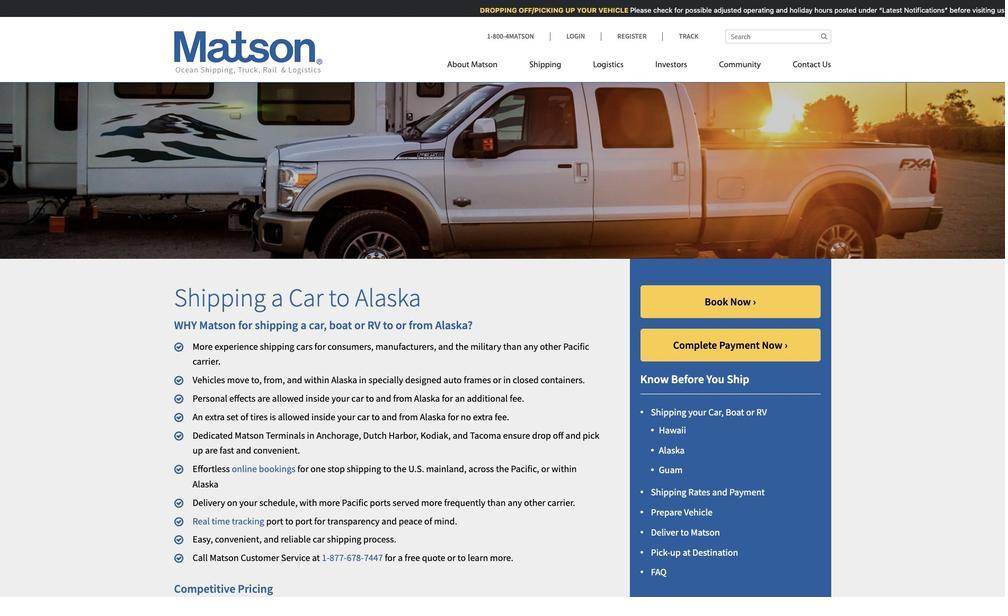 Task type: locate. For each thing, give the bounding box(es) containing it.
quote
[[422, 552, 446, 565]]

matson down convenient,
[[210, 552, 239, 565]]

shipping link
[[514, 56, 578, 77]]

to down dedicated matson terminals in anchorage, dutch harbor, kodiak, and tacoma ensure drop off and pick up are fast and convenient.
[[383, 463, 392, 476]]

1 vertical spatial a
[[301, 318, 307, 333]]

0 horizontal spatial port
[[266, 516, 283, 528]]

0 vertical spatial now ›
[[731, 295, 757, 308]]

1 horizontal spatial fee.
[[510, 393, 525, 405]]

consumers,
[[328, 341, 374, 353]]

book
[[705, 295, 729, 308]]

to inside for one stop shipping to the u.s. mainland, across the pacific, or within alaska
[[383, 463, 392, 476]]

more
[[193, 341, 213, 353]]

shipping up prepare
[[651, 487, 687, 499]]

shipping right stop
[[347, 463, 381, 476]]

matson right about
[[471, 61, 498, 69]]

0 vertical spatial from
[[409, 318, 433, 333]]

rv up "consumers,"
[[368, 318, 381, 333]]

carrier. inside more experience shipping cars for consumers, manufacturers, and the military than any other pacific carrier.
[[193, 356, 221, 368]]

0 vertical spatial any
[[524, 341, 538, 353]]

alaska down hawaii
[[659, 445, 685, 457]]

a left car,
[[301, 318, 307, 333]]

alaska
[[355, 282, 421, 314], [331, 374, 357, 387], [414, 393, 440, 405], [420, 411, 446, 423], [659, 445, 685, 457], [193, 479, 219, 491]]

pacific,
[[511, 463, 540, 476]]

and up customer at bottom left
[[264, 534, 279, 546]]

0 vertical spatial pacific
[[564, 341, 590, 353]]

shipping a car to alaska
[[174, 282, 421, 314]]

1 vertical spatial any
[[508, 497, 522, 509]]

alaska?
[[435, 318, 473, 333]]

for left no
[[448, 411, 459, 423]]

0 horizontal spatial extra
[[205, 411, 225, 423]]

alaska inside know before you ship section
[[659, 445, 685, 457]]

adjusted
[[711, 6, 739, 14]]

0 horizontal spatial carrier.
[[193, 356, 221, 368]]

across
[[469, 463, 494, 476]]

alaska link
[[659, 445, 685, 457]]

port down the "schedule,"
[[266, 516, 283, 528]]

than right frequently
[[488, 497, 506, 509]]

shipping for shipping
[[530, 61, 562, 69]]

1 vertical spatial up
[[671, 547, 681, 559]]

at down deliver to matson
[[683, 547, 691, 559]]

the right across
[[496, 463, 509, 476]]

more up the 'mind.'
[[421, 497, 443, 509]]

peace
[[399, 516, 423, 528]]

2 vertical spatial from
[[399, 411, 418, 423]]

blue matson logo with ocean, shipping, truck, rail and logistics written beneath it. image
[[174, 31, 323, 75]]

and right "rates" at the right bottom of page
[[713, 487, 728, 499]]

1 horizontal spatial at
[[683, 547, 691, 559]]

alaska up manufacturers,
[[355, 282, 421, 314]]

0 horizontal spatial 1-
[[322, 552, 330, 565]]

a left free
[[398, 552, 403, 565]]

0 vertical spatial fee.
[[510, 393, 525, 405]]

1 horizontal spatial a
[[301, 318, 307, 333]]

0 vertical spatial than
[[503, 341, 522, 353]]

more.
[[490, 552, 514, 565]]

any up closed
[[524, 341, 538, 353]]

from up manufacturers,
[[409, 318, 433, 333]]

within
[[304, 374, 330, 387], [552, 463, 577, 476]]

faq
[[651, 567, 667, 579]]

of
[[241, 411, 248, 423], [424, 516, 432, 528]]

and down alaska?
[[438, 341, 454, 353]]

1 horizontal spatial extra
[[473, 411, 493, 423]]

dedicated matson terminals in anchorage, dutch harbor, kodiak, and tacoma ensure drop off and pick up are fast and convenient.
[[193, 430, 600, 457]]

or inside section
[[747, 407, 755, 419]]

1 horizontal spatial pacific
[[564, 341, 590, 353]]

matson
[[471, 61, 498, 69], [199, 318, 236, 333], [235, 430, 264, 442], [691, 527, 720, 539], [210, 552, 239, 565]]

and down specially
[[376, 393, 391, 405]]

possible
[[683, 6, 709, 14]]

None search field
[[725, 30, 832, 43]]

hours
[[812, 6, 830, 14]]

at right service on the left of page
[[312, 552, 320, 565]]

terminals
[[266, 430, 305, 442]]

are inside dedicated matson terminals in anchorage, dutch harbor, kodiak, and tacoma ensure drop off and pick up are fast and convenient.
[[205, 445, 218, 457]]

or right pacific,
[[541, 463, 550, 476]]

boat
[[329, 318, 352, 333]]

to down specially
[[366, 393, 374, 405]]

1 more from the left
[[319, 497, 340, 509]]

1 vertical spatial within
[[552, 463, 577, 476]]

know before you ship section
[[617, 259, 845, 598]]

payment up ship
[[720, 339, 760, 352]]

1 horizontal spatial rv
[[757, 407, 767, 419]]

from down vehicles move to, from, and within alaska in specially designed auto frames or in closed containers.
[[393, 393, 412, 405]]

your
[[332, 393, 350, 405], [689, 407, 707, 419], [337, 411, 356, 423], [239, 497, 258, 509]]

0 horizontal spatial fee.
[[495, 411, 510, 423]]

frames
[[464, 374, 491, 387]]

now ›
[[731, 295, 757, 308], [762, 339, 788, 352]]

1 vertical spatial are
[[205, 445, 218, 457]]

and left holiday
[[774, 6, 785, 14]]

matson down the vehicle on the right bottom of page
[[691, 527, 720, 539]]

of left the 'mind.'
[[424, 516, 432, 528]]

now › inside complete payment now › link
[[762, 339, 788, 352]]

1 horizontal spatial now ›
[[762, 339, 788, 352]]

matson for dedicated matson terminals in anchorage, dutch harbor, kodiak, and tacoma ensure drop off and pick up are fast and convenient.
[[235, 430, 264, 442]]

to up boat
[[329, 282, 350, 314]]

for right cars
[[315, 341, 326, 353]]

up down 'dedicated'
[[193, 445, 203, 457]]

0 vertical spatial are
[[258, 393, 270, 405]]

of right set
[[241, 411, 248, 423]]

matson inside know before you ship section
[[691, 527, 720, 539]]

any inside more experience shipping cars for consumers, manufacturers, and the military than any other pacific carrier.
[[524, 341, 538, 353]]

designed
[[405, 374, 442, 387]]

logistics
[[593, 61, 624, 69]]

than right military
[[503, 341, 522, 353]]

alaska down designed
[[414, 393, 440, 405]]

matson down tires
[[235, 430, 264, 442]]

0 vertical spatial 1-
[[487, 32, 493, 41]]

alaska up personal effects are allowed inside your car to and from alaska for an additional fee. at the bottom of the page
[[331, 374, 357, 387]]

and down delivery on your schedule, with more pacific ports served more frequently than any other carrier.
[[382, 516, 397, 528]]

car
[[352, 393, 364, 405], [357, 411, 370, 423], [313, 534, 325, 546]]

inside up anchorage, on the left of page
[[312, 411, 336, 423]]

1 horizontal spatial up
[[671, 547, 681, 559]]

0 horizontal spatial pacific
[[342, 497, 368, 509]]

shipping up why
[[174, 282, 266, 314]]

1 horizontal spatial more
[[421, 497, 443, 509]]

2 vertical spatial a
[[398, 552, 403, 565]]

no
[[461, 411, 471, 423]]

register link
[[601, 32, 663, 41]]

0 vertical spatial a
[[271, 282, 284, 314]]

competitive
[[174, 582, 236, 597]]

military
[[471, 341, 502, 353]]

fast
[[220, 445, 234, 457]]

1 vertical spatial pacific
[[342, 497, 368, 509]]

to inside know before you ship section
[[681, 527, 689, 539]]

0 vertical spatial inside
[[306, 393, 330, 405]]

or up manufacturers,
[[396, 318, 407, 333]]

investors link
[[640, 56, 704, 77]]

shipping down 4matson
[[530, 61, 562, 69]]

2 port from the left
[[295, 516, 312, 528]]

easy,
[[193, 534, 213, 546]]

1 vertical spatial now ›
[[762, 339, 788, 352]]

0 vertical spatial of
[[241, 411, 248, 423]]

1 vertical spatial other
[[524, 497, 546, 509]]

carrier. for delivery on your schedule, with more pacific ports served more frequently than any other carrier.
[[548, 497, 576, 509]]

within down off at bottom right
[[552, 463, 577, 476]]

matson inside dedicated matson terminals in anchorage, dutch harbor, kodiak, and tacoma ensure drop off and pick up are fast and convenient.
[[235, 430, 264, 442]]

more up real time tracking port to port for transparency and peace of mind.
[[319, 497, 340, 509]]

800-
[[493, 32, 506, 41]]

rv
[[368, 318, 381, 333], [757, 407, 767, 419]]

your up an extra set of tires is allowed inside your car to and from alaska for no extra fee.
[[332, 393, 350, 405]]

0 horizontal spatial are
[[205, 445, 218, 457]]

shipping rates and payment link
[[651, 487, 765, 499]]

shipping up hawaii link
[[651, 407, 687, 419]]

dropping off/picking up your vehicle please check for possible adjusted operating and holiday hours posted under "latest notifications" before visiting us.
[[477, 6, 1004, 14]]

to,
[[251, 374, 262, 387]]

0 horizontal spatial now ›
[[731, 295, 757, 308]]

1 horizontal spatial of
[[424, 516, 432, 528]]

1 vertical spatial 1-
[[322, 552, 330, 565]]

1 horizontal spatial the
[[456, 341, 469, 353]]

more
[[319, 497, 340, 509], [421, 497, 443, 509]]

personal effects are allowed inside your car to and from alaska for an additional fee.
[[193, 393, 525, 405]]

your left car,
[[689, 407, 707, 419]]

ship
[[727, 372, 750, 387]]

other up 'containers.' on the bottom of the page
[[540, 341, 562, 353]]

matson inside 'link'
[[471, 61, 498, 69]]

fee. up "ensure"
[[495, 411, 510, 423]]

0 vertical spatial within
[[304, 374, 330, 387]]

shipping left cars
[[260, 341, 295, 353]]

under
[[856, 6, 875, 14]]

other inside more experience shipping cars for consumers, manufacturers, and the military than any other pacific carrier.
[[540, 341, 562, 353]]

to right deliver
[[681, 527, 689, 539]]

please
[[628, 6, 649, 14]]

0 horizontal spatial rv
[[368, 318, 381, 333]]

1 vertical spatial fee.
[[495, 411, 510, 423]]

0 vertical spatial up
[[193, 445, 203, 457]]

rates
[[689, 487, 711, 499]]

up down deliver to matson
[[671, 547, 681, 559]]

1 horizontal spatial carrier.
[[548, 497, 576, 509]]

1-877-678-7447 link
[[322, 552, 383, 565]]

1 horizontal spatial within
[[552, 463, 577, 476]]

1 horizontal spatial are
[[258, 393, 270, 405]]

fee. down closed
[[510, 393, 525, 405]]

pacific up transparency
[[342, 497, 368, 509]]

the down alaska?
[[456, 341, 469, 353]]

why matson for shipping a car, boat or rv to or from alaska?
[[174, 318, 473, 333]]

and inside know before you ship section
[[713, 487, 728, 499]]

book now › link
[[641, 286, 821, 318]]

car up an extra set of tires is allowed inside your car to and from alaska for no extra fee.
[[352, 393, 364, 405]]

allowed up the terminals
[[278, 411, 310, 423]]

or inside for one stop shipping to the u.s. mainland, across the pacific, or within alaska
[[541, 463, 550, 476]]

0 vertical spatial other
[[540, 341, 562, 353]]

shipping inside top menu "navigation"
[[530, 61, 562, 69]]

1 horizontal spatial any
[[524, 341, 538, 353]]

to up manufacturers,
[[383, 318, 394, 333]]

for left an
[[442, 393, 453, 405]]

2 horizontal spatial in
[[504, 374, 511, 387]]

0 horizontal spatial more
[[319, 497, 340, 509]]

0 vertical spatial carrier.
[[193, 356, 221, 368]]

the left u.s. at the left
[[394, 463, 407, 476]]

shipping your car, boat or rv link
[[651, 407, 767, 419]]

allowed down from,
[[272, 393, 304, 405]]

real
[[193, 516, 210, 528]]

time
[[212, 516, 230, 528]]

bookings
[[259, 463, 296, 476]]

extra right no
[[473, 411, 493, 423]]

inside up an extra set of tires is allowed inside your car to and from alaska for no extra fee.
[[306, 393, 330, 405]]

extra right an
[[205, 411, 225, 423]]

other down pacific,
[[524, 497, 546, 509]]

0 horizontal spatial in
[[307, 430, 315, 442]]

easy, convenient, and reliable car shipping process.
[[193, 534, 397, 546]]

pacific up 'containers.' on the bottom of the page
[[564, 341, 590, 353]]

process.
[[364, 534, 397, 546]]

payment
[[720, 339, 760, 352], [730, 487, 765, 499]]

1- down dropping
[[487, 32, 493, 41]]

car down personal effects are allowed inside your car to and from alaska for an additional fee. at the bottom of the page
[[357, 411, 370, 423]]

search image
[[821, 33, 828, 40]]

1 vertical spatial carrier.
[[548, 497, 576, 509]]

a left car
[[271, 282, 284, 314]]

in up personal effects are allowed inside your car to and from alaska for an additional fee. at the bottom of the page
[[359, 374, 367, 387]]

0 horizontal spatial up
[[193, 445, 203, 457]]

off
[[553, 430, 564, 442]]

1 horizontal spatial port
[[295, 516, 312, 528]]

experience
[[215, 341, 258, 353]]

0 vertical spatial allowed
[[272, 393, 304, 405]]

or right boat at the bottom
[[747, 407, 755, 419]]

1-
[[487, 32, 493, 41], [322, 552, 330, 565]]

for
[[672, 6, 681, 14], [238, 318, 253, 333], [315, 341, 326, 353], [442, 393, 453, 405], [448, 411, 459, 423], [298, 463, 309, 476], [314, 516, 326, 528], [385, 552, 396, 565]]

alaska down effortless
[[193, 479, 219, 491]]

effects
[[229, 393, 256, 405]]

and right the fast
[[236, 445, 251, 457]]

any down pacific,
[[508, 497, 522, 509]]

us
[[823, 61, 832, 69]]

car,
[[309, 318, 327, 333]]

pick-up at destination
[[651, 547, 739, 559]]

in inside dedicated matson terminals in anchorage, dutch harbor, kodiak, and tacoma ensure drop off and pick up are fast and convenient.
[[307, 430, 315, 442]]

1 vertical spatial rv
[[757, 407, 767, 419]]

for up experience
[[238, 318, 253, 333]]

1 vertical spatial inside
[[312, 411, 336, 423]]

prepare
[[651, 507, 683, 519]]

1 port from the left
[[266, 516, 283, 528]]

at inside know before you ship section
[[683, 547, 691, 559]]

or right the frames on the bottom left of page
[[493, 374, 502, 387]]

complete payment now ›
[[673, 339, 788, 352]]

competitive pricing
[[174, 582, 273, 597]]

contact us
[[793, 61, 832, 69]]

1 horizontal spatial 1-
[[487, 32, 493, 41]]

0 horizontal spatial a
[[271, 282, 284, 314]]

for left one
[[298, 463, 309, 476]]

rv right boat at the bottom
[[757, 407, 767, 419]]

in right the terminals
[[307, 430, 315, 442]]

shipping
[[530, 61, 562, 69], [174, 282, 266, 314], [651, 407, 687, 419], [651, 487, 687, 499]]

track
[[679, 32, 699, 41]]

2 horizontal spatial the
[[496, 463, 509, 476]]

within down cars
[[304, 374, 330, 387]]

2 horizontal spatial a
[[398, 552, 403, 565]]

an
[[455, 393, 465, 405]]

from up harbor,
[[399, 411, 418, 423]]

payment right "rates" at the right bottom of page
[[730, 487, 765, 499]]

or
[[355, 318, 365, 333], [396, 318, 407, 333], [493, 374, 502, 387], [747, 407, 755, 419], [541, 463, 550, 476], [447, 552, 456, 565]]

prepare vehicle
[[651, 507, 713, 519]]

port down with
[[295, 516, 312, 528]]

in left closed
[[504, 374, 511, 387]]

up inside know before you ship section
[[671, 547, 681, 559]]

deliver to matson link
[[651, 527, 720, 539]]

4matson
[[506, 32, 534, 41]]

one
[[311, 463, 326, 476]]

1 vertical spatial payment
[[730, 487, 765, 499]]

boat
[[726, 407, 745, 419]]

2 vertical spatial car
[[313, 534, 325, 546]]



Task type: vqa. For each thing, say whether or not it's contained in the screenshot.
topmost a
yes



Task type: describe. For each thing, give the bounding box(es) containing it.
shipping up 877-
[[327, 534, 362, 546]]

1 vertical spatial car
[[357, 411, 370, 423]]

or right boat
[[355, 318, 365, 333]]

complete payment now › link
[[641, 329, 821, 362]]

0 horizontal spatial any
[[508, 497, 522, 509]]

is
[[270, 411, 276, 423]]

1 vertical spatial allowed
[[278, 411, 310, 423]]

service
[[281, 552, 310, 565]]

destination
[[693, 547, 739, 559]]

free
[[405, 552, 420, 565]]

pacific inside more experience shipping cars for consumers, manufacturers, and the military than any other pacific carrier.
[[564, 341, 590, 353]]

0 horizontal spatial of
[[241, 411, 248, 423]]

shipping for shipping a car to alaska
[[174, 282, 266, 314]]

truck and trailer at sunset after shipping car to alaska by matson. image
[[0, 66, 1006, 259]]

guam
[[659, 465, 683, 477]]

shipping rates and payment
[[651, 487, 765, 499]]

877-
[[330, 552, 347, 565]]

2 extra from the left
[[473, 411, 493, 423]]

personal
[[193, 393, 228, 405]]

complete
[[673, 339, 717, 352]]

contact
[[793, 61, 821, 69]]

operating
[[741, 6, 772, 14]]

within inside for one stop shipping to the u.s. mainland, across the pacific, or within alaska
[[552, 463, 577, 476]]

than inside more experience shipping cars for consumers, manufacturers, and the military than any other pacific carrier.
[[503, 341, 522, 353]]

for inside for one stop shipping to the u.s. mainland, across the pacific, or within alaska
[[298, 463, 309, 476]]

additional
[[467, 393, 508, 405]]

why
[[174, 318, 197, 333]]

rv inside know before you ship section
[[757, 407, 767, 419]]

now › inside book now › link
[[731, 295, 757, 308]]

reliable
[[281, 534, 311, 546]]

or right 'quote'
[[447, 552, 456, 565]]

tires
[[250, 411, 268, 423]]

convenient.
[[253, 445, 300, 457]]

for down with
[[314, 516, 326, 528]]

for right "check"
[[672, 6, 681, 14]]

to left learn
[[458, 552, 466, 565]]

0 vertical spatial payment
[[720, 339, 760, 352]]

and down no
[[453, 430, 468, 442]]

before
[[672, 372, 705, 387]]

pick-up at destination link
[[651, 547, 739, 559]]

anchorage,
[[317, 430, 361, 442]]

know before you ship
[[641, 372, 750, 387]]

dedicated
[[193, 430, 233, 442]]

ensure
[[503, 430, 530, 442]]

logistics link
[[578, 56, 640, 77]]

prepare vehicle link
[[651, 507, 713, 519]]

posted
[[832, 6, 854, 14]]

to up easy, convenient, and reliable car shipping process.
[[285, 516, 294, 528]]

drop
[[532, 430, 551, 442]]

2 more from the left
[[421, 497, 443, 509]]

visiting
[[970, 6, 993, 14]]

you
[[707, 372, 725, 387]]

harbor,
[[389, 430, 419, 442]]

up
[[563, 6, 573, 14]]

community link
[[704, 56, 777, 77]]

matson for why matson for shipping a car, boat or rv to or from alaska?
[[199, 318, 236, 333]]

0 horizontal spatial the
[[394, 463, 407, 476]]

top menu navigation
[[447, 56, 832, 77]]

1 vertical spatial of
[[424, 516, 432, 528]]

car
[[289, 282, 324, 314]]

for right 7447
[[385, 552, 396, 565]]

0 vertical spatial car
[[352, 393, 364, 405]]

shipping your car, boat or rv
[[651, 407, 767, 419]]

deliver
[[651, 527, 679, 539]]

shipping down shipping a car to alaska
[[255, 318, 298, 333]]

ports
[[370, 497, 391, 509]]

and inside more experience shipping cars for consumers, manufacturers, and the military than any other pacific carrier.
[[438, 341, 454, 353]]

vehicles
[[193, 374, 225, 387]]

served
[[393, 497, 420, 509]]

convenient,
[[215, 534, 262, 546]]

and right from,
[[287, 374, 302, 387]]

book now ›
[[705, 295, 757, 308]]

faq link
[[651, 567, 667, 579]]

0 horizontal spatial at
[[312, 552, 320, 565]]

from,
[[264, 374, 285, 387]]

delivery
[[193, 497, 225, 509]]

alaska up kodiak,
[[420, 411, 446, 423]]

1 vertical spatial than
[[488, 497, 506, 509]]

shipping inside for one stop shipping to the u.s. mainland, across the pacific, or within alaska
[[347, 463, 381, 476]]

"latest
[[877, 6, 900, 14]]

set
[[227, 411, 239, 423]]

for inside more experience shipping cars for consumers, manufacturers, and the military than any other pacific carrier.
[[315, 341, 326, 353]]

1 vertical spatial from
[[393, 393, 412, 405]]

call matson customer service at 1-877-678-7447 for a free quote or to learn more.
[[193, 552, 514, 565]]

shipping for shipping your car, boat or rv
[[651, 407, 687, 419]]

login link
[[550, 32, 601, 41]]

an
[[193, 411, 203, 423]]

manufacturers,
[[376, 341, 437, 353]]

hawaii
[[659, 425, 687, 437]]

1 extra from the left
[[205, 411, 225, 423]]

more experience shipping cars for consumers, manufacturers, and the military than any other pacific carrier.
[[193, 341, 590, 368]]

shipping for shipping rates and payment
[[651, 487, 687, 499]]

your right on
[[239, 497, 258, 509]]

and right off at bottom right
[[566, 430, 581, 442]]

for one stop shipping to the u.s. mainland, across the pacific, or within alaska
[[193, 463, 577, 491]]

an extra set of tires is allowed inside your car to and from alaska for no extra fee.
[[193, 411, 510, 423]]

and up harbor,
[[382, 411, 397, 423]]

carrier. for more experience shipping cars for consumers, manufacturers, and the military than any other pacific carrier.
[[193, 356, 221, 368]]

your up anchorage, on the left of page
[[337, 411, 356, 423]]

dropping
[[477, 6, 514, 14]]

matson for about matson
[[471, 61, 498, 69]]

online
[[232, 463, 257, 476]]

login
[[567, 32, 585, 41]]

hawaii link
[[659, 425, 687, 437]]

containers.
[[541, 374, 585, 387]]

your
[[574, 6, 594, 14]]

transparency
[[327, 516, 380, 528]]

learn
[[468, 552, 488, 565]]

the inside more experience shipping cars for consumers, manufacturers, and the military than any other pacific carrier.
[[456, 341, 469, 353]]

alaska inside for one stop shipping to the u.s. mainland, across the pacific, or within alaska
[[193, 479, 219, 491]]

1 horizontal spatial in
[[359, 374, 367, 387]]

kodiak,
[[421, 430, 451, 442]]

shipping inside more experience shipping cars for consumers, manufacturers, and the military than any other pacific carrier.
[[260, 341, 295, 353]]

about matson link
[[447, 56, 514, 77]]

vehicles move to, from, and within alaska in specially designed auto frames or in closed containers.
[[193, 374, 585, 387]]

to up dutch
[[372, 411, 380, 423]]

matson for call matson customer service at 1-877-678-7447 for a free quote or to learn more.
[[210, 552, 239, 565]]

frequently
[[444, 497, 486, 509]]

dutch
[[363, 430, 387, 442]]

mind.
[[434, 516, 457, 528]]

investors
[[656, 61, 688, 69]]

0 vertical spatial rv
[[368, 318, 381, 333]]

vehicle
[[596, 6, 626, 14]]

notifications"
[[902, 6, 946, 14]]

0 horizontal spatial within
[[304, 374, 330, 387]]

contact us link
[[777, 56, 832, 77]]

move
[[227, 374, 249, 387]]

your inside know before you ship section
[[689, 407, 707, 419]]

Search search field
[[725, 30, 832, 43]]

up inside dedicated matson terminals in anchorage, dutch harbor, kodiak, and tacoma ensure drop off and pick up are fast and convenient.
[[193, 445, 203, 457]]



